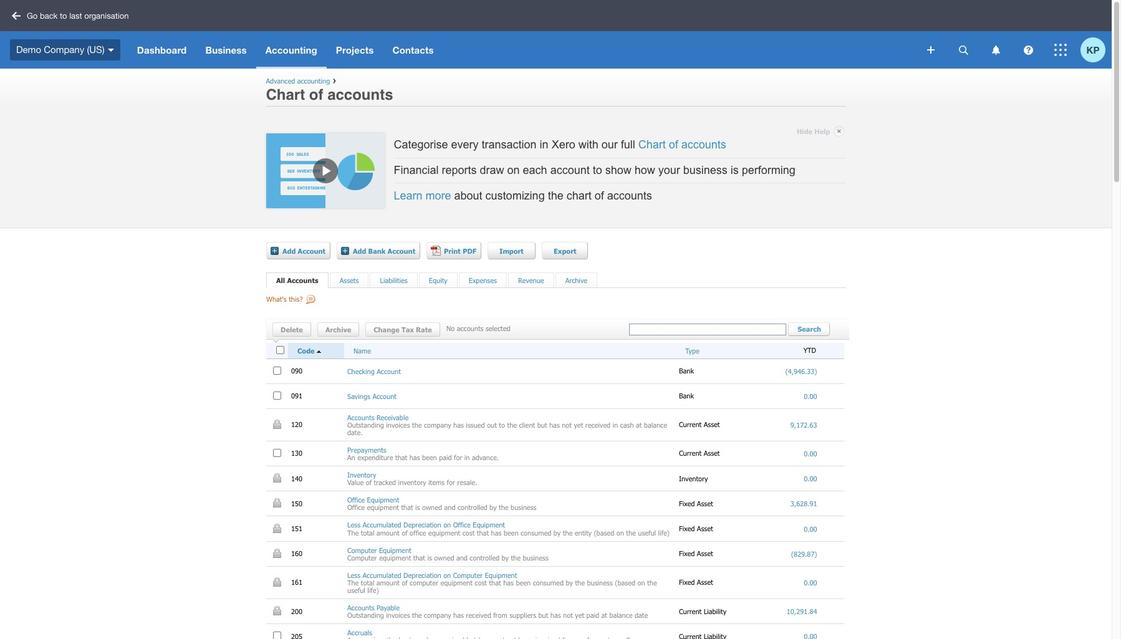 Task type: describe. For each thing, give the bounding box(es) containing it.
of up the 'your'
[[669, 138, 679, 151]]

you cannot delete/archive system accounts. image
[[273, 607, 281, 616]]

search button
[[789, 322, 831, 337]]

the inside computer equipment computer equipment that is owned and controlled by the business
[[511, 554, 521, 562]]

3,628.91 link
[[791, 500, 818, 508]]

all accounts
[[276, 276, 319, 284]]

chart inside advanced accounting › chart of accounts
[[266, 86, 305, 104]]

that inside computer equipment computer equipment that is owned and controlled by the business
[[414, 554, 426, 562]]

value
[[348, 479, 364, 487]]

draw
[[480, 164, 505, 176]]

accounts inside advanced accounting › chart of accounts
[[328, 86, 393, 104]]

has right the suppliers at left bottom
[[551, 612, 561, 620]]

that inside "office equipment office equipment that is owned and controlled by the business"
[[401, 504, 413, 512]]

consumed for less accumulated depreciation on computer equipment
[[533, 579, 564, 587]]

advanced
[[266, 77, 295, 85]]

the left "chart"
[[548, 190, 564, 202]]

add account
[[283, 247, 326, 255]]

you cannot delete/archive accounts used by fixed assets. image
[[273, 549, 281, 558]]

equipment inside less accumulated depreciation on office equipment the total amount of office equipment cost that has been consumed by the entity (based on the useful life)
[[473, 521, 505, 529]]

reports
[[442, 164, 477, 176]]

advanced accounting link
[[266, 77, 330, 85]]

received inside accounts payable outstanding invoices the company has received from suppliers but has not yet paid at balance date
[[466, 612, 491, 620]]

accounts for accounts payable
[[348, 604, 375, 612]]

accounts receivable link
[[348, 413, 409, 422]]

import
[[500, 247, 524, 255]]

but inside accounts receivable outstanding invoices the company has issued out to the client but has not yet received in cash at balance date.
[[538, 421, 548, 429]]

about
[[455, 190, 483, 202]]

organisation
[[84, 11, 129, 20]]

fixed asset for computer equipment that is owned and controlled by the business
[[679, 550, 716, 558]]

savings
[[348, 392, 371, 400]]

fixed asset for the total amount of computer equipment cost that has been consumed by the business (based on the useful life)
[[679, 579, 716, 587]]

archive for 'archive' link to the right
[[566, 276, 588, 284]]

on up date
[[638, 579, 646, 587]]

revenue link
[[518, 276, 544, 284]]

0 vertical spatial accounts
[[287, 276, 319, 284]]

expenditure
[[358, 454, 393, 462]]

(based for business
[[615, 579, 636, 587]]

asset for office equipment that is owned and controlled by the business
[[697, 500, 714, 508]]

by inside "office equipment office equipment that is owned and controlled by the business"
[[490, 504, 497, 512]]

total for less accumulated depreciation on office equipment
[[361, 529, 375, 537]]

from
[[494, 612, 508, 620]]

but inside accounts payable outstanding invoices the company has received from suppliers but has not yet paid at balance date
[[539, 612, 549, 620]]

add account link
[[266, 242, 331, 259]]

1 vertical spatial archive link
[[318, 322, 359, 337]]

the up date
[[648, 579, 657, 587]]

banner containing kp
[[0, 0, 1112, 69]]

computer
[[410, 579, 439, 587]]

current asset for 0.00
[[679, 450, 723, 458]]

by inside less accumulated depreciation on computer equipment the total amount of computer equipment cost that has been consumed by the business (based on the useful life)
[[566, 579, 573, 587]]

date.
[[348, 429, 363, 437]]

inventory
[[398, 479, 427, 487]]

useful for the total amount of office equipment cost that has been consumed by the entity (based on the useful life)
[[638, 529, 656, 537]]

received inside accounts receivable outstanding invoices the company has issued out to the client but has not yet received in cash at balance date.
[[586, 421, 611, 429]]

at inside accounts receivable outstanding invoices the company has issued out to the client but has not yet received in cash at balance date.
[[636, 421, 642, 429]]

company for received
[[424, 612, 452, 620]]

computer equipment computer equipment that is owned and controlled by the business
[[348, 546, 549, 562]]

less for the total amount of office equipment cost that has been consumed by the entity (based on the useful life)
[[348, 521, 361, 529]]

show
[[606, 164, 632, 176]]

every
[[451, 138, 479, 151]]

asset for the total amount of office equipment cost that has been consumed by the entity (based on the useful life)
[[697, 525, 714, 533]]

the left entity
[[563, 529, 573, 537]]

that inside the prepayments an expenditure that has been paid for in advance.
[[396, 454, 408, 462]]

the for less accumulated depreciation on office equipment
[[348, 529, 359, 537]]

add bank account link
[[337, 242, 421, 259]]

of inside advanced accounting › chart of accounts
[[309, 86, 324, 104]]

9,172.63
[[791, 421, 818, 429]]

svg image inside demo company (us) popup button
[[108, 49, 114, 52]]

that inside less accumulated depreciation on computer equipment the total amount of computer equipment cost that has been consumed by the business (based on the useful life)
[[489, 579, 501, 587]]

office inside less accumulated depreciation on office equipment the total amount of office equipment cost that has been consumed by the entity (based on the useful life)
[[453, 521, 471, 529]]

pdf
[[463, 247, 477, 255]]

of inside less accumulated depreciation on office equipment the total amount of office equipment cost that has been consumed by the entity (based on the useful life)
[[402, 529, 408, 537]]

back
[[40, 11, 58, 20]]

1 vertical spatial svg image
[[959, 45, 969, 55]]

0.00 link for inventory value of tracked inventory items for resale.
[[804, 475, 818, 483]]

checking
[[348, 367, 375, 375]]

inventory for inventory
[[679, 475, 711, 483]]

that inside less accumulated depreciation on office equipment the total amount of office equipment cost that has been consumed by the entity (based on the useful life)
[[477, 529, 489, 537]]

business button
[[196, 31, 256, 69]]

delete
[[281, 325, 303, 334]]

all accounts link
[[276, 276, 319, 284]]

you cannot delete/archive accounts used by fixed assets. image for 151
[[273, 524, 281, 533]]

asset for an expenditure that has been paid for in advance.
[[704, 450, 720, 458]]

life) for less accumulated depreciation on computer equipment the total amount of computer equipment cost that has been consumed by the business (based on the useful life)
[[368, 587, 379, 595]]

0.00 for prepayments an expenditure that has been paid for in advance.
[[804, 450, 818, 458]]

all
[[276, 276, 285, 284]]

accounting button
[[256, 31, 327, 69]]

yet inside accounts receivable outstanding invoices the company has issued out to the client but has not yet received in cash at balance date.
[[574, 421, 584, 429]]

revenue
[[518, 276, 544, 284]]

1 vertical spatial to
[[593, 164, 603, 176]]

fixed for computer equipment that is owned and controlled by the business
[[679, 550, 695, 558]]

account
[[551, 164, 590, 176]]

(based for entity
[[594, 529, 615, 537]]

dashboard
[[137, 44, 187, 56]]

current liability
[[679, 607, 729, 616]]

dashboard link
[[128, 31, 196, 69]]

go
[[27, 11, 38, 20]]

computer inside less accumulated depreciation on computer equipment the total amount of computer equipment cost that has been consumed by the business (based on the useful life)
[[453, 571, 483, 580]]

has left the issued on the bottom of the page
[[454, 421, 464, 429]]

search
[[798, 325, 822, 333]]

account up liabilities
[[388, 247, 416, 255]]

the right receivable
[[412, 421, 422, 429]]

cash
[[621, 421, 634, 429]]

depreciation for office
[[404, 521, 442, 529]]

1 vertical spatial chart
[[639, 138, 666, 151]]

outstanding for receivable
[[348, 421, 384, 429]]

0.00 for inventory value of tracked inventory items for resale.
[[804, 475, 818, 483]]

code
[[298, 347, 315, 355]]

what's
[[266, 295, 287, 303]]

equipment inside less accumulated depreciation on computer equipment the total amount of computer equipment cost that has been consumed by the business (based on the useful life)
[[441, 579, 473, 587]]

rate
[[416, 325, 432, 334]]

0.00 for less accumulated depreciation on office equipment the total amount of office equipment cost that has been consumed by the entity (based on the useful life)
[[804, 525, 818, 533]]

of inside inventory value of tracked inventory items for resale.
[[366, 479, 372, 487]]

less accumulated depreciation on computer equipment link
[[348, 571, 518, 580]]

accumulated for computer
[[363, 571, 402, 580]]

learn more about customizing the chart of accounts
[[394, 190, 652, 202]]

in inside the prepayments an expenditure that has been paid for in advance.
[[465, 454, 470, 462]]

print
[[444, 247, 461, 255]]

account for add account
[[298, 247, 326, 255]]

(829.87) link
[[792, 550, 818, 558]]

the left client
[[508, 421, 517, 429]]

demo company (us)
[[16, 44, 105, 55]]

computer down office equipment link
[[348, 546, 377, 554]]

asset for outstanding invoices the company has issued out to the client but has not yet received in cash at balance date.
[[704, 421, 720, 429]]

add for add bank account
[[353, 247, 366, 255]]

total for less accumulated depreciation on computer equipment
[[361, 579, 375, 587]]

customizing
[[486, 190, 545, 202]]

equipment inside computer equipment computer equipment that is owned and controlled by the business
[[379, 554, 411, 562]]

of right "chart"
[[595, 190, 604, 202]]

(4,946.33) link
[[786, 367, 818, 375]]

account for checking account
[[377, 367, 401, 375]]

been for office
[[504, 529, 519, 537]]

for inside the prepayments an expenditure that has been paid for in advance.
[[454, 454, 463, 462]]

checking account link
[[348, 367, 401, 375]]

out
[[487, 421, 497, 429]]

no accounts selected
[[447, 324, 511, 332]]

no
[[447, 324, 455, 332]]

accruals
[[348, 629, 372, 637]]

fixed asset for office equipment that is owned and controlled by the business
[[679, 500, 716, 508]]

add bank account
[[353, 247, 416, 255]]

paid inside accounts payable outstanding invoices the company has received from suppliers but has not yet paid at balance date
[[587, 612, 600, 620]]

projects button
[[327, 31, 383, 69]]

savings account
[[348, 392, 397, 400]]

computer up accounts payable link
[[348, 554, 377, 562]]

on for office
[[444, 521, 451, 529]]

at inside accounts payable outstanding invoices the company has received from suppliers but has not yet paid at balance date
[[602, 612, 608, 620]]

hide help link
[[797, 124, 844, 139]]

business inside "office equipment office equipment that is owned and controlled by the business"
[[511, 504, 537, 512]]

not inside accounts receivable outstanding invoices the company has issued out to the client but has not yet received in cash at balance date.
[[562, 421, 572, 429]]

financial
[[394, 164, 439, 176]]

and for computer equipment
[[457, 554, 468, 562]]

chart of accounts link
[[639, 138, 727, 151]]

161
[[291, 579, 305, 587]]

outstanding for payable
[[348, 612, 384, 620]]

last
[[69, 11, 82, 20]]

current asset for 9,172.63
[[679, 421, 723, 429]]

what's this? link
[[266, 295, 316, 312]]

less accumulated depreciation on office equipment the total amount of office equipment cost that has been consumed by the entity (based on the useful life)
[[348, 521, 670, 537]]

(4,946.33)
[[786, 367, 818, 375]]

has inside less accumulated depreciation on computer equipment the total amount of computer equipment cost that has been consumed by the business (based on the useful life)
[[504, 579, 514, 587]]

equipment inside "office equipment office equipment that is owned and controlled by the business"
[[367, 504, 399, 512]]

office
[[410, 529, 426, 537]]

120
[[291, 421, 305, 429]]

demo
[[16, 44, 41, 55]]

cost for computer
[[475, 579, 487, 587]]

business down chart of accounts link
[[684, 164, 728, 176]]

type link
[[686, 347, 700, 355]]

business inside less accumulated depreciation on computer equipment the total amount of computer equipment cost that has been consumed by the business (based on the useful life)
[[587, 579, 613, 587]]

the inside accounts payable outstanding invoices the company has received from suppliers but has not yet paid at balance date
[[412, 612, 422, 620]]

151
[[291, 525, 305, 533]]

yet inside accounts payable outstanding invoices the company has received from suppliers but has not yet paid at balance date
[[575, 612, 585, 620]]

0 vertical spatial in
[[540, 138, 549, 151]]

has inside less accumulated depreciation on office equipment the total amount of office equipment cost that has been consumed by the entity (based on the useful life)
[[491, 529, 502, 537]]

hide
[[797, 127, 813, 135]]

accounts payable link
[[348, 604, 400, 612]]

projects
[[336, 44, 374, 56]]

learn more link
[[394, 190, 451, 202]]

(829.87)
[[792, 550, 818, 558]]

you cannot delete/archive system accounts. image
[[273, 420, 281, 429]]

with
[[579, 138, 599, 151]]

and for office equipment
[[445, 504, 456, 512]]

equipment inside less accumulated depreciation on office equipment the total amount of office equipment cost that has been consumed by the entity (based on the useful life)
[[429, 529, 461, 537]]

140
[[291, 475, 305, 483]]



Task type: vqa. For each thing, say whether or not it's contained in the screenshot.
advance.
yes



Task type: locate. For each thing, give the bounding box(es) containing it.
1 fixed asset from the top
[[679, 500, 716, 508]]

invoices inside accounts receivable outstanding invoices the company has issued out to the client but has not yet received in cash at balance date.
[[386, 421, 410, 429]]

(based inside less accumulated depreciation on computer equipment the total amount of computer equipment cost that has been consumed by the business (based on the useful life)
[[615, 579, 636, 587]]

not inside accounts payable outstanding invoices the company has received from suppliers but has not yet paid at balance date
[[563, 612, 573, 620]]

suppliers
[[510, 612, 537, 620]]

company
[[44, 44, 84, 55]]

name
[[354, 347, 371, 355]]

current for date
[[679, 607, 702, 616]]

ytd
[[804, 346, 817, 354]]

fixed for office equipment that is owned and controlled by the business
[[679, 500, 695, 508]]

2 horizontal spatial is
[[731, 164, 739, 176]]

help
[[815, 127, 831, 135]]

0.00 link down (829.87) link
[[804, 579, 818, 587]]

been inside less accumulated depreciation on computer equipment the total amount of computer equipment cost that has been consumed by the business (based on the useful life)
[[516, 579, 531, 587]]

1 horizontal spatial svg image
[[959, 45, 969, 55]]

at right "cash" in the right of the page
[[636, 421, 642, 429]]

current for in
[[679, 421, 702, 429]]

you cannot delete/archive accounts used by fixed assets. image
[[273, 499, 281, 508], [273, 524, 281, 533], [273, 578, 281, 587]]

owned for computer equipment
[[434, 554, 455, 562]]

inventory
[[348, 471, 377, 479], [679, 475, 711, 483]]

1 vertical spatial paid
[[587, 612, 600, 620]]

total inside less accumulated depreciation on office equipment the total amount of office equipment cost that has been consumed by the entity (based on the useful life)
[[361, 529, 375, 537]]

equipment down resale.
[[473, 521, 505, 529]]

1 vertical spatial useful
[[348, 587, 366, 595]]

2 vertical spatial to
[[499, 421, 505, 429]]

contacts
[[393, 44, 434, 56]]

bank
[[368, 247, 386, 255], [679, 367, 697, 375], [679, 392, 697, 400]]

you cannot delete/archive accounts used by fixed assets. image left 150
[[273, 499, 281, 508]]

checking account
[[348, 367, 401, 375]]

2 fixed from the top
[[679, 525, 695, 533]]

company inside accounts receivable outstanding invoices the company has issued out to the client but has not yet received in cash at balance date.
[[424, 421, 452, 429]]

4 fixed from the top
[[679, 579, 695, 587]]

2 0.00 from the top
[[804, 450, 818, 458]]

not right client
[[562, 421, 572, 429]]

1 horizontal spatial useful
[[638, 529, 656, 537]]

1 accumulated from the top
[[363, 521, 402, 529]]

the for less accumulated depreciation on computer equipment
[[348, 579, 359, 587]]

the inside less accumulated depreciation on computer equipment the total amount of computer equipment cost that has been consumed by the business (based on the useful life)
[[348, 579, 359, 587]]

has
[[454, 421, 464, 429], [550, 421, 560, 429], [410, 454, 420, 462], [491, 529, 502, 537], [504, 579, 514, 587], [454, 612, 464, 620], [551, 612, 561, 620]]

of
[[309, 86, 324, 104], [669, 138, 679, 151], [595, 190, 604, 202], [366, 479, 372, 487], [402, 529, 408, 537], [402, 579, 408, 587]]

1 current from the top
[[679, 421, 702, 429]]

that up accounts payable outstanding invoices the company has received from suppliers but has not yet paid at balance date at the bottom of page
[[489, 579, 501, 587]]

svg image
[[1055, 44, 1068, 56], [992, 45, 1000, 55], [1024, 45, 1034, 55], [928, 46, 935, 54], [108, 49, 114, 52]]

1 horizontal spatial to
[[499, 421, 505, 429]]

1 vertical spatial been
[[504, 529, 519, 537]]

equipment
[[367, 496, 400, 504], [473, 521, 505, 529], [379, 546, 412, 554], [485, 571, 518, 580]]

0 horizontal spatial and
[[445, 504, 456, 512]]

inventory inside inventory value of tracked inventory items for resale.
[[348, 471, 377, 479]]

amount inside less accumulated depreciation on office equipment the total amount of office equipment cost that has been consumed by the entity (based on the useful life)
[[377, 529, 400, 537]]

0 vertical spatial outstanding
[[348, 421, 384, 429]]

on right draw
[[508, 164, 520, 176]]

is
[[731, 164, 739, 176], [416, 504, 420, 512], [428, 554, 432, 562]]

has up less accumulated depreciation on computer equipment the total amount of computer equipment cost that has been consumed by the business (based on the useful life)
[[491, 529, 502, 537]]

the up less accumulated depreciation on office equipment the total amount of office equipment cost that has been consumed by the entity (based on the useful life)
[[499, 504, 509, 512]]

is left performing
[[731, 164, 739, 176]]

been up less accumulated depreciation on computer equipment the total amount of computer equipment cost that has been consumed by the business (based on the useful life)
[[504, 529, 519, 537]]

kp
[[1087, 44, 1100, 55]]

not right the suppliers at left bottom
[[563, 612, 573, 620]]

1 vertical spatial controlled
[[470, 554, 500, 562]]

svg image inside go back to last organisation link
[[12, 12, 21, 20]]

outstanding
[[348, 421, 384, 429], [348, 612, 384, 620]]

1 horizontal spatial inventory
[[679, 475, 711, 483]]

(based inside less accumulated depreciation on office equipment the total amount of office equipment cost that has been consumed by the entity (based on the useful life)
[[594, 529, 615, 537]]

depreciation down computer equipment computer equipment that is owned and controlled by the business
[[404, 571, 442, 580]]

transaction
[[482, 138, 537, 151]]

1 vertical spatial accumulated
[[363, 571, 402, 580]]

what's this?
[[266, 295, 303, 303]]

1 vertical spatial archive
[[326, 325, 352, 334]]

amount inside less accumulated depreciation on computer equipment the total amount of computer equipment cost that has been consumed by the business (based on the useful life)
[[377, 579, 400, 587]]

4 0.00 from the top
[[804, 525, 818, 533]]

0 vertical spatial current asset
[[679, 421, 723, 429]]

150
[[291, 500, 305, 508]]

add up assets
[[353, 247, 366, 255]]

1 vertical spatial bank
[[679, 367, 697, 375]]

1 horizontal spatial and
[[457, 554, 468, 562]]

3 fixed from the top
[[679, 550, 695, 558]]

1 vertical spatial in
[[613, 421, 618, 429]]

consumed inside less accumulated depreciation on office equipment the total amount of office equipment cost that has been consumed by the entity (based on the useful life)
[[521, 529, 552, 537]]

amount
[[377, 529, 400, 537], [377, 579, 400, 587]]

tracked
[[374, 479, 396, 487]]

current asset
[[679, 421, 723, 429], [679, 450, 723, 458]]

2 0.00 link from the top
[[804, 450, 818, 458]]

accounts up date.
[[348, 413, 375, 422]]

(based
[[594, 529, 615, 537], [615, 579, 636, 587]]

1 horizontal spatial paid
[[587, 612, 600, 620]]

company up the prepayments an expenditure that has been paid for in advance. on the left of the page
[[424, 421, 452, 429]]

depreciation inside less accumulated depreciation on office equipment the total amount of office equipment cost that has been consumed by the entity (based on the useful life)
[[404, 521, 442, 529]]

5 0.00 link from the top
[[804, 579, 818, 587]]

accumulated inside less accumulated depreciation on office equipment the total amount of office equipment cost that has been consumed by the entity (based on the useful life)
[[363, 521, 402, 529]]

controlled inside computer equipment computer equipment that is owned and controlled by the business
[[470, 554, 500, 562]]

is up less accumulated depreciation on office equipment link
[[416, 504, 420, 512]]

0 vertical spatial total
[[361, 529, 375, 537]]

0 horizontal spatial svg image
[[12, 12, 21, 20]]

archive
[[566, 276, 588, 284], [326, 325, 352, 334]]

(based right entity
[[594, 529, 615, 537]]

asset for computer equipment that is owned and controlled by the business
[[697, 550, 714, 558]]

0 horizontal spatial paid
[[439, 454, 452, 462]]

0.00 link for less accumulated depreciation on computer equipment the total amount of computer equipment cost that has been consumed by the business (based on the useful life)
[[804, 579, 818, 587]]

0 vertical spatial but
[[538, 421, 548, 429]]

3 0.00 from the top
[[804, 475, 818, 483]]

fixed for the total amount of office equipment cost that has been consumed by the entity (based on the useful life)
[[679, 525, 695, 533]]

1 vertical spatial amount
[[377, 579, 400, 587]]

0 vertical spatial and
[[445, 504, 456, 512]]

on right entity
[[617, 529, 624, 537]]

has up inventory value of tracked inventory items for resale.
[[410, 454, 420, 462]]

in left xero
[[540, 138, 549, 151]]

asset for the total amount of computer equipment cost that has been consumed by the business (based on the useful life)
[[697, 579, 714, 587]]

accounts up this? on the top left of the page
[[287, 276, 319, 284]]

add inside 'add account' "link"
[[283, 247, 296, 255]]

1 less from the top
[[348, 521, 361, 529]]

0.00 down 9,172.63
[[804, 450, 818, 458]]

our
[[602, 138, 618, 151]]

archive down export
[[566, 276, 588, 284]]

3 current from the top
[[679, 607, 702, 616]]

1 horizontal spatial balance
[[644, 421, 668, 429]]

0 vertical spatial depreciation
[[404, 521, 442, 529]]

1 amount from the top
[[377, 529, 400, 537]]

useful for the total amount of computer equipment cost that has been consumed by the business (based on the useful life)
[[348, 587, 366, 595]]

useful
[[638, 529, 656, 537], [348, 587, 366, 595]]

that
[[396, 454, 408, 462], [401, 504, 413, 512], [477, 529, 489, 537], [414, 554, 426, 562], [489, 579, 501, 587]]

and inside computer equipment computer equipment that is owned and controlled by the business
[[457, 554, 468, 562]]

0.00 up 3,628.91 'link'
[[804, 475, 818, 483]]

1 vertical spatial balance
[[610, 612, 633, 620]]

1 current asset from the top
[[679, 421, 723, 429]]

accumulated inside less accumulated depreciation on computer equipment the total amount of computer equipment cost that has been consumed by the business (based on the useful life)
[[363, 571, 402, 580]]

consumed
[[521, 529, 552, 537], [533, 579, 564, 587]]

accruals link
[[348, 629, 372, 637]]

in
[[540, 138, 549, 151], [613, 421, 618, 429], [465, 454, 470, 462]]

cost up accounts payable outstanding invoices the company has received from suppliers but has not yet paid at balance date at the bottom of page
[[475, 579, 487, 587]]

1 depreciation from the top
[[404, 521, 442, 529]]

by inside computer equipment computer equipment that is owned and controlled by the business
[[502, 554, 509, 562]]

bank for savings account
[[679, 392, 697, 400]]

1 vertical spatial and
[[457, 554, 468, 562]]

outstanding inside accounts payable outstanding invoices the company has received from suppliers but has not yet paid at balance date
[[348, 612, 384, 620]]

items
[[429, 479, 445, 487]]

controlled
[[458, 504, 488, 512], [470, 554, 500, 562]]

1 invoices from the top
[[386, 421, 410, 429]]

owned for office equipment
[[422, 504, 442, 512]]

total up accounts payable link
[[361, 579, 375, 587]]

payable
[[377, 604, 400, 612]]

1 0.00 from the top
[[804, 392, 818, 400]]

code link
[[298, 347, 341, 357]]

been up the items
[[422, 454, 437, 462]]

(us)
[[87, 44, 105, 55]]

controlled for computer equipment that is owned and controlled by the business
[[470, 554, 500, 562]]

0 horizontal spatial inventory
[[348, 471, 377, 479]]

on down computer equipment computer equipment that is owned and controlled by the business
[[444, 571, 451, 580]]

0 horizontal spatial chart
[[266, 86, 305, 104]]

but right the suppliers at left bottom
[[539, 612, 549, 620]]

outstanding inside accounts receivable outstanding invoices the company has issued out to the client but has not yet received in cash at balance date.
[[348, 421, 384, 429]]

amount for computer
[[377, 579, 400, 587]]

0 vertical spatial is
[[731, 164, 739, 176]]

asset
[[704, 421, 720, 429], [704, 450, 720, 458], [697, 500, 714, 508], [697, 525, 714, 533], [697, 550, 714, 558], [697, 579, 714, 587]]

1 vertical spatial (based
[[615, 579, 636, 587]]

fixed asset
[[679, 500, 716, 508], [679, 525, 716, 533], [679, 550, 716, 558], [679, 579, 716, 587]]

2 vertical spatial in
[[465, 454, 470, 462]]

total inside less accumulated depreciation on computer equipment the total amount of computer equipment cost that has been consumed by the business (based on the useful life)
[[361, 579, 375, 587]]

0.00 link down (4,946.33)
[[804, 392, 818, 400]]

name link
[[354, 347, 371, 355]]

0.00 link for prepayments an expenditure that has been paid for in advance.
[[804, 450, 818, 458]]

1 horizontal spatial archive
[[566, 276, 588, 284]]

xero
[[552, 138, 576, 151]]

0 vertical spatial yet
[[574, 421, 584, 429]]

account for savings account
[[373, 392, 397, 400]]

controlled inside "office equipment office equipment that is owned and controlled by the business"
[[458, 504, 488, 512]]

amount up the computer equipment link
[[377, 529, 400, 537]]

company for issued
[[424, 421, 452, 429]]

1 vertical spatial current asset
[[679, 450, 723, 458]]

1 vertical spatial depreciation
[[404, 571, 442, 580]]

and
[[445, 504, 456, 512], [457, 554, 468, 562]]

1 you cannot delete/archive accounts used by fixed assets. image from the top
[[273, 499, 281, 508]]

that up inventory value of tracked inventory items for resale.
[[396, 454, 408, 462]]

0 vertical spatial (based
[[594, 529, 615, 537]]

account up all accounts
[[298, 247, 326, 255]]

3 fixed asset from the top
[[679, 550, 716, 558]]

accounts for accounts receivable
[[348, 413, 375, 422]]

2 vertical spatial been
[[516, 579, 531, 587]]

useful inside less accumulated depreciation on computer equipment the total amount of computer equipment cost that has been consumed by the business (based on the useful life)
[[348, 587, 366, 595]]

of left office
[[402, 529, 408, 537]]

0.00 link down 9,172.63
[[804, 450, 818, 458]]

5 0.00 from the top
[[804, 579, 818, 587]]

owned inside computer equipment computer equipment that is owned and controlled by the business
[[434, 554, 455, 562]]

2 vertical spatial you cannot delete/archive accounts used by fixed assets. image
[[273, 578, 281, 587]]

has inside the prepayments an expenditure that has been paid for in advance.
[[410, 454, 420, 462]]

0 horizontal spatial received
[[466, 612, 491, 620]]

archive inside 'archive' link
[[326, 325, 352, 334]]

2 less from the top
[[348, 571, 361, 580]]

and down the items
[[445, 504, 456, 512]]

svg image
[[12, 12, 21, 20], [959, 45, 969, 55]]

1 vertical spatial is
[[416, 504, 420, 512]]

1 vertical spatial outstanding
[[348, 612, 384, 620]]

computer
[[348, 546, 377, 554], [348, 554, 377, 562], [453, 571, 483, 580]]

equipment down tracked
[[367, 496, 400, 504]]

None text field
[[630, 324, 787, 335]]

resale.
[[458, 479, 478, 487]]

add inside "add bank account" link
[[353, 247, 366, 255]]

2 depreciation from the top
[[404, 571, 442, 580]]

in left "cash" in the right of the page
[[613, 421, 618, 429]]

less inside less accumulated depreciation on computer equipment the total amount of computer equipment cost that has been consumed by the business (based on the useful life)
[[348, 571, 361, 580]]

0 vertical spatial archive link
[[566, 276, 588, 284]]

not
[[562, 421, 572, 429], [563, 612, 573, 620]]

4 0.00 link from the top
[[804, 525, 818, 533]]

0 horizontal spatial balance
[[610, 612, 633, 620]]

been for computer
[[516, 579, 531, 587]]

office equipment link
[[348, 496, 400, 504]]

been inside less accumulated depreciation on office equipment the total amount of office equipment cost that has been consumed by the entity (based on the useful life)
[[504, 529, 519, 537]]

print pdf link
[[427, 242, 482, 259]]

has left from
[[454, 612, 464, 620]]

0 vertical spatial cost
[[463, 529, 475, 537]]

account inside "link"
[[298, 247, 326, 255]]

paid left date
[[587, 612, 600, 620]]

for inside inventory value of tracked inventory items for resale.
[[447, 479, 455, 487]]

cost inside less accumulated depreciation on computer equipment the total amount of computer equipment cost that has been consumed by the business (based on the useful life)
[[475, 579, 487, 587]]

advance.
[[472, 454, 499, 462]]

accounts receivable outstanding invoices the company has issued out to the client but has not yet received in cash at balance date.
[[348, 413, 668, 437]]

1 vertical spatial but
[[539, 612, 549, 620]]

1 the from the top
[[348, 529, 359, 537]]

equipment down office
[[379, 554, 411, 562]]

performing
[[742, 164, 796, 176]]

0.00 link for less accumulated depreciation on office equipment the total amount of office equipment cost that has been consumed by the entity (based on the useful life)
[[804, 525, 818, 533]]

accumulated down the computer equipment link
[[363, 571, 402, 580]]

less
[[348, 521, 361, 529], [348, 571, 361, 580]]

accounts inside accounts payable outstanding invoices the company has received from suppliers but has not yet paid at balance date
[[348, 604, 375, 612]]

paid inside the prepayments an expenditure that has been paid for in advance.
[[439, 454, 452, 462]]

0 vertical spatial the
[[348, 529, 359, 537]]

invoices for accounts payable
[[386, 612, 410, 620]]

received left from
[[466, 612, 491, 620]]

equity link
[[429, 276, 448, 284]]

to right out
[[499, 421, 505, 429]]

0 vertical spatial chart
[[266, 86, 305, 104]]

at left date
[[602, 612, 608, 620]]

1 add from the left
[[283, 247, 296, 255]]

for up resale.
[[454, 454, 463, 462]]

owned up less accumulated depreciation on computer equipment link
[[434, 554, 455, 562]]

archive link up "code" link
[[318, 322, 359, 337]]

equipment inside computer equipment computer equipment that is owned and controlled by the business
[[379, 546, 412, 554]]

issued
[[466, 421, 485, 429]]

equipment inside less accumulated depreciation on computer equipment the total amount of computer equipment cost that has been consumed by the business (based on the useful life)
[[485, 571, 518, 580]]

1 vertical spatial cost
[[475, 579, 487, 587]]

accumulated up the computer equipment link
[[363, 521, 402, 529]]

depreciation
[[404, 521, 442, 529], [404, 571, 442, 580]]

the right entity
[[627, 529, 636, 537]]

balance right "cash" in the right of the page
[[644, 421, 668, 429]]

paid
[[439, 454, 452, 462], [587, 612, 600, 620]]

archive link down export
[[566, 276, 588, 284]]

0.00 link up 3,628.91 'link'
[[804, 475, 818, 483]]

0.00 down (829.87) link
[[804, 579, 818, 587]]

1 vertical spatial accounts
[[348, 413, 375, 422]]

0 vertical spatial to
[[60, 11, 67, 20]]

0 vertical spatial useful
[[638, 529, 656, 537]]

and up less accumulated depreciation on computer equipment link
[[457, 554, 468, 562]]

change tax rate
[[374, 325, 432, 334]]

2 you cannot delete/archive accounts used by fixed assets. image from the top
[[273, 524, 281, 533]]

2 current asset from the top
[[679, 450, 723, 458]]

balance inside accounts receivable outstanding invoices the company has issued out to the client but has not yet received in cash at balance date.
[[644, 421, 668, 429]]

the down entity
[[576, 579, 585, 587]]

fixed
[[679, 500, 695, 508], [679, 525, 695, 533], [679, 550, 695, 558], [679, 579, 695, 587]]

1 vertical spatial the
[[348, 579, 359, 587]]

that up less accumulated depreciation on computer equipment link
[[414, 554, 426, 562]]

1 horizontal spatial is
[[428, 554, 432, 562]]

0 horizontal spatial is
[[416, 504, 420, 512]]

0 vertical spatial not
[[562, 421, 572, 429]]

equipment up computer equipment computer equipment that is owned and controlled by the business
[[429, 529, 461, 537]]

you cannot delete/archive accounts used by a tracked inventory item. image
[[273, 474, 281, 483]]

2 the from the top
[[348, 579, 359, 587]]

1 vertical spatial at
[[602, 612, 608, 620]]

inventory for inventory value of tracked inventory items for resale.
[[348, 471, 377, 479]]

invoices for accounts receivable
[[386, 421, 410, 429]]

0 horizontal spatial at
[[602, 612, 608, 620]]

balance inside accounts payable outstanding invoices the company has received from suppliers but has not yet paid at balance date
[[610, 612, 633, 620]]

0 vertical spatial company
[[424, 421, 452, 429]]

life) inside less accumulated depreciation on office equipment the total amount of office equipment cost that has been consumed by the entity (based on the useful life)
[[659, 529, 670, 537]]

consumed up the suppliers at left bottom
[[533, 579, 564, 587]]

banner
[[0, 0, 1112, 69]]

1 vertical spatial you cannot delete/archive accounts used by fixed assets. image
[[273, 524, 281, 533]]

accounting
[[297, 77, 330, 85]]

fixed for the total amount of computer equipment cost that has been consumed by the business (based on the useful life)
[[679, 579, 695, 587]]

1 vertical spatial current
[[679, 450, 702, 458]]

cost for office
[[463, 529, 475, 537]]

of inside less accumulated depreciation on computer equipment the total amount of computer equipment cost that has been consumed by the business (based on the useful life)
[[402, 579, 408, 587]]

yet right the suppliers at left bottom
[[575, 612, 585, 620]]

been up the suppliers at left bottom
[[516, 579, 531, 587]]

add for add account
[[283, 247, 296, 255]]

0.00 for less accumulated depreciation on computer equipment the total amount of computer equipment cost that has been consumed by the business (based on the useful life)
[[804, 579, 818, 587]]

0.00 down (4,946.33)
[[804, 392, 818, 400]]

0 vertical spatial received
[[586, 421, 611, 429]]

invoices up the prepayments an expenditure that has been paid for in advance. on the left of the page
[[386, 421, 410, 429]]

090
[[291, 367, 305, 375]]

0 vertical spatial svg image
[[12, 12, 21, 20]]

accounts up accruals link
[[348, 604, 375, 612]]

0 vertical spatial you cannot delete/archive accounts used by fixed assets. image
[[273, 499, 281, 508]]

company inside accounts payable outstanding invoices the company has received from suppliers but has not yet paid at balance date
[[424, 612, 452, 620]]

liabilities
[[380, 276, 408, 284]]

1 outstanding from the top
[[348, 421, 384, 429]]

owned up less accumulated depreciation on office equipment link
[[422, 504, 442, 512]]

less for the total amount of computer equipment cost that has been consumed by the business (based on the useful life)
[[348, 571, 361, 580]]

paid up the items
[[439, 454, 452, 462]]

you cannot delete/archive accounts used by fixed assets. image for 161
[[273, 578, 281, 587]]

cost inside less accumulated depreciation on office equipment the total amount of office equipment cost that has been consumed by the entity (based on the useful life)
[[463, 529, 475, 537]]

0 vertical spatial balance
[[644, 421, 668, 429]]

less down office equipment link
[[348, 521, 361, 529]]

each
[[523, 164, 548, 176]]

how
[[635, 164, 656, 176]]

None checkbox
[[276, 346, 285, 354], [273, 367, 281, 375], [276, 346, 285, 354], [273, 367, 281, 375]]

inventory value of tracked inventory items for resale.
[[348, 471, 478, 487]]

on for computer
[[444, 571, 451, 580]]

1 horizontal spatial chart
[[639, 138, 666, 151]]

1 horizontal spatial life)
[[659, 529, 670, 537]]

owned inside "office equipment office equipment that is owned and controlled by the business"
[[422, 504, 442, 512]]

less accumulated depreciation on computer equipment the total amount of computer equipment cost that has been consumed by the business (based on the useful life)
[[348, 571, 657, 595]]

2 total from the top
[[361, 579, 375, 587]]

office
[[348, 496, 365, 504], [348, 504, 365, 512], [453, 521, 471, 529]]

invoices inside accounts payable outstanding invoices the company has received from suppliers but has not yet paid at balance date
[[386, 612, 410, 620]]

2 accumulated from the top
[[363, 571, 402, 580]]

0 vertical spatial bank
[[368, 247, 386, 255]]

in inside accounts receivable outstanding invoices the company has issued out to the client but has not yet received in cash at balance date.
[[613, 421, 618, 429]]

go back to last organisation link
[[7, 6, 136, 25]]

0 vertical spatial archive
[[566, 276, 588, 284]]

4 fixed asset from the top
[[679, 579, 716, 587]]

is for office equipment office equipment that is owned and controlled by the business
[[416, 504, 420, 512]]

1 vertical spatial consumed
[[533, 579, 564, 587]]

1 vertical spatial total
[[361, 579, 375, 587]]

on for each
[[508, 164, 520, 176]]

invoices
[[386, 421, 410, 429], [386, 612, 410, 620]]

of left computer
[[402, 579, 408, 587]]

add up all accounts link
[[283, 247, 296, 255]]

consumed for less accumulated depreciation on office equipment
[[521, 529, 552, 537]]

business down less accumulated depreciation on office equipment the total amount of office equipment cost that has been consumed by the entity (based on the useful life)
[[523, 554, 549, 562]]

equipment down office
[[379, 546, 412, 554]]

2 vertical spatial is
[[428, 554, 432, 562]]

2 company from the top
[[424, 612, 452, 620]]

consumed inside less accumulated depreciation on computer equipment the total amount of computer equipment cost that has been consumed by the business (based on the useful life)
[[533, 579, 564, 587]]

3 0.00 link from the top
[[804, 475, 818, 483]]

2 fixed asset from the top
[[679, 525, 716, 533]]

been inside the prepayments an expenditure that has been paid for in advance.
[[422, 454, 437, 462]]

1 horizontal spatial (based
[[615, 579, 636, 587]]

fixed asset for the total amount of office equipment cost that has been consumed by the entity (based on the useful life)
[[679, 525, 716, 533]]

cost up computer equipment computer equipment that is owned and controlled by the business
[[463, 529, 475, 537]]

None checkbox
[[273, 392, 281, 400], [273, 449, 281, 457], [273, 632, 281, 640], [273, 392, 281, 400], [273, 449, 281, 457], [273, 632, 281, 640]]

1 vertical spatial not
[[563, 612, 573, 620]]

controlled up less accumulated depreciation on computer equipment the total amount of computer equipment cost that has been consumed by the business (based on the useful life)
[[470, 554, 500, 562]]

expenses
[[469, 276, 497, 284]]

depreciation for computer
[[404, 571, 442, 580]]

and inside "office equipment office equipment that is owned and controlled by the business"
[[445, 504, 456, 512]]

equipment up accounts payable outstanding invoices the company has received from suppliers but has not yet paid at balance date at the bottom of page
[[485, 571, 518, 580]]

the up accounts payable link
[[348, 579, 359, 587]]

0 vertical spatial paid
[[439, 454, 452, 462]]

equipment inside "office equipment office equipment that is owned and controlled by the business"
[[367, 496, 400, 504]]

1 horizontal spatial at
[[636, 421, 642, 429]]

company down computer
[[424, 612, 452, 620]]

yet left "cash" in the right of the page
[[574, 421, 584, 429]]

1 total from the top
[[361, 529, 375, 537]]

2 vertical spatial current
[[679, 607, 702, 616]]

the inside "office equipment office equipment that is owned and controlled by the business"
[[499, 504, 509, 512]]

0 horizontal spatial (based
[[594, 529, 615, 537]]

2 horizontal spatial in
[[613, 421, 618, 429]]

0 horizontal spatial life)
[[368, 587, 379, 595]]

the up less accumulated depreciation on computer equipment the total amount of computer equipment cost that has been consumed by the business (based on the useful life)
[[511, 554, 521, 562]]

by
[[490, 504, 497, 512], [554, 529, 561, 537], [502, 554, 509, 562], [566, 579, 573, 587]]

1 vertical spatial yet
[[575, 612, 585, 620]]

controlled for office equipment that is owned and controlled by the business
[[458, 504, 488, 512]]

2 horizontal spatial to
[[593, 164, 603, 176]]

useful inside less accumulated depreciation on office equipment the total amount of office equipment cost that has been consumed by the entity (based on the useful life)
[[638, 529, 656, 537]]

0 horizontal spatial archive
[[326, 325, 352, 334]]

by inside less accumulated depreciation on office equipment the total amount of office equipment cost that has been consumed by the entity (based on the useful life)
[[554, 529, 561, 537]]

2 outstanding from the top
[[348, 612, 384, 620]]

has right client
[[550, 421, 560, 429]]

your
[[659, 164, 681, 176]]

the right payable
[[412, 612, 422, 620]]

10,291.84
[[787, 608, 818, 616]]

consumed left entity
[[521, 529, 552, 537]]

1 horizontal spatial in
[[540, 138, 549, 151]]

1 fixed from the top
[[679, 500, 695, 508]]

of down accounting
[[309, 86, 324, 104]]

export
[[554, 247, 577, 255]]

you cannot delete/archive accounts used by fixed assets. image for 150
[[273, 499, 281, 508]]

this?
[[289, 295, 303, 303]]

1 horizontal spatial archive link
[[566, 276, 588, 284]]

1 vertical spatial invoices
[[386, 612, 410, 620]]

to inside accounts receivable outstanding invoices the company has issued out to the client but has not yet received in cash at balance date.
[[499, 421, 505, 429]]

total up the computer equipment link
[[361, 529, 375, 537]]

current
[[679, 421, 702, 429], [679, 450, 702, 458], [679, 607, 702, 616]]

archive for the bottom 'archive' link
[[326, 325, 352, 334]]

0 vertical spatial been
[[422, 454, 437, 462]]

less inside less accumulated depreciation on office equipment the total amount of office equipment cost that has been consumed by the entity (based on the useful life)
[[348, 521, 361, 529]]

accounts inside accounts receivable outstanding invoices the company has issued out to the client but has not yet received in cash at balance date.
[[348, 413, 375, 422]]

0 vertical spatial consumed
[[521, 529, 552, 537]]

business inside computer equipment computer equipment that is owned and controlled by the business
[[523, 554, 549, 562]]

prepayments link
[[348, 446, 387, 454]]

is inside "office equipment office equipment that is owned and controlled by the business"
[[416, 504, 420, 512]]

depreciation inside less accumulated depreciation on computer equipment the total amount of computer equipment cost that has been consumed by the business (based on the useful life)
[[404, 571, 442, 580]]

1 vertical spatial less
[[348, 571, 361, 580]]

2 invoices from the top
[[386, 612, 410, 620]]

amount for office
[[377, 529, 400, 537]]

0 horizontal spatial in
[[465, 454, 470, 462]]

receivable
[[377, 413, 409, 422]]

computer equipment link
[[348, 546, 412, 554]]

life) inside less accumulated depreciation on computer equipment the total amount of computer equipment cost that has been consumed by the business (based on the useful life)
[[368, 587, 379, 595]]

1 company from the top
[[424, 421, 452, 429]]

life) for less accumulated depreciation on office equipment the total amount of office equipment cost that has been consumed by the entity (based on the useful life)
[[659, 529, 670, 537]]

0 vertical spatial owned
[[422, 504, 442, 512]]

2 vertical spatial accounts
[[348, 604, 375, 612]]

2 add from the left
[[353, 247, 366, 255]]

delete link
[[273, 322, 311, 337]]

outstanding up prepayments link at the bottom of the page
[[348, 421, 384, 429]]

2 amount from the top
[[377, 579, 400, 587]]

is for computer equipment computer equipment that is owned and controlled by the business
[[428, 554, 432, 562]]

received left "cash" in the right of the page
[[586, 421, 611, 429]]

1 0.00 link from the top
[[804, 392, 818, 400]]

1 vertical spatial company
[[424, 612, 452, 620]]

3 you cannot delete/archive accounts used by fixed assets. image from the top
[[273, 578, 281, 587]]

balance left date
[[610, 612, 633, 620]]

chart down 'advanced'
[[266, 86, 305, 104]]

type
[[686, 347, 700, 355]]

(based up date
[[615, 579, 636, 587]]

accumulated for office
[[363, 521, 402, 529]]

the inside less accumulated depreciation on office equipment the total amount of office equipment cost that has been consumed by the entity (based on the useful life)
[[348, 529, 359, 537]]

bank for checking account
[[679, 367, 697, 375]]

accounting
[[266, 44, 317, 56]]

financial reports draw on each account to show how your business is performing
[[394, 164, 796, 176]]

2 current from the top
[[679, 450, 702, 458]]

that down "inventory"
[[401, 504, 413, 512]]

of right the value
[[366, 479, 372, 487]]



